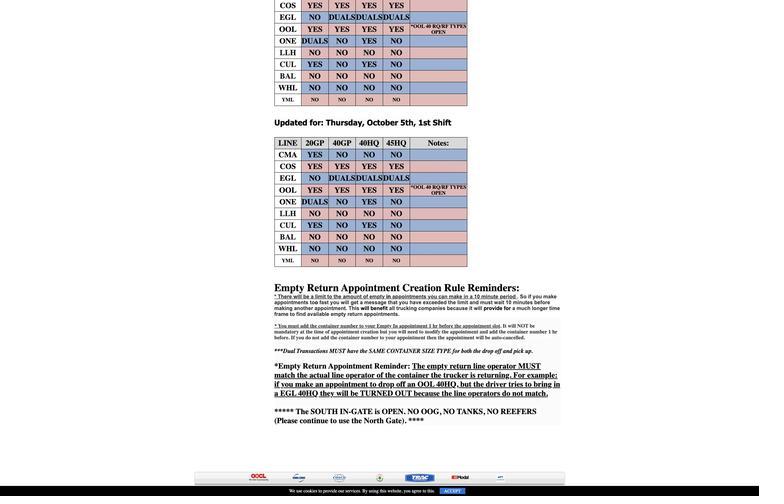 Task type: locate. For each thing, give the bounding box(es) containing it.
1 40 from the top
[[426, 23, 431, 29]]

reminders:
[[468, 282, 520, 294]]

1 horizontal spatial of
[[363, 294, 368, 299]]

1 horizontal spatial appointments
[[392, 294, 426, 299]]

* left the you at the left of page
[[274, 323, 277, 329]]

must down minute
[[480, 300, 493, 305]]

appointment for creation
[[341, 282, 400, 294]]

of up message
[[363, 294, 368, 299]]

gate).
[[386, 416, 406, 425]]

is right gate
[[375, 407, 380, 416]]

. left it
[[500, 323, 501, 329]]

1 horizontal spatial operator
[[487, 362, 516, 371]]

the down siz​​e
[[412, 362, 425, 371]]

0 vertical spatial rq/rf
[[432, 23, 448, 29]]

0 horizontal spatial before
[[439, 323, 453, 329]]

1 one from the top
[[279, 36, 296, 46]]

modify
[[425, 329, 440, 335]]

must inside the empty return line operator must match the actual line operator of the container the trucker is returning.  for example: if you make an appointment to drop off an ool 40hq, but the driver tries to bring in a egl 40hq they will be turned out because the line operators do not match.
[[518, 362, 541, 371]]

return inside the empty return line operator must match the actual line operator of the container the trucker is returning.  for example: if you make an appointment to drop off an ool 40hq, but the driver tries to bring in a egl 40hq they will be turned out because the line operators do not match.
[[450, 362, 471, 371]]

​​no
[[391, 72, 402, 81], [391, 233, 402, 242]]

return
[[347, 311, 362, 317], [450, 362, 471, 371]]

0 vertical spatial and
[[469, 300, 479, 305]]

for
[[504, 306, 511, 311], [452, 348, 460, 355]]

you inside '.  so if you make appointments to'
[[533, 294, 542, 299]]

use right we on the bottom left
[[296, 488, 302, 494]]

an
[[315, 380, 324, 389], [407, 380, 416, 389]]

not up reefers
[[512, 389, 523, 398]]

add down find
[[300, 323, 309, 329]]

0 vertical spatial time
[[549, 306, 560, 311]]

of inside ".  it will not be mandatory at the time of appointment creation but you will need to modify the appointment and add the container number 1 hr before.  if you do not add the container number to your appointment then the appointment will be auto-cancelled."
[[325, 329, 330, 335]]

. left ****
[[403, 407, 405, 416]]

empty up making
[[274, 282, 304, 294]]

up
[[525, 348, 531, 355]]

make inside the empty return line operator must match the actual line operator of the container the trucker is returning.  for example: if you make an appointment to drop off an ool 40hq, but the driver tries to bring in a egl 40hq they will be turned out because the line operators do not match.
[[295, 380, 313, 389]]

a inside the empty return line operator must match the actual line operator of the container the trucker is returning.  for example: if you make an appointment to drop off an ool 40hq, but the driver tries to bring in a egl 40hq they will be turned out because the line operators do not match.
[[274, 389, 278, 398]]

reserved.
[[329, 488, 347, 493]]

*empty
[[274, 362, 301, 371]]

if
[[291, 335, 295, 341]]

but left in
[[380, 329, 387, 335]]

* left there
[[274, 294, 276, 299]]

is
[[470, 371, 475, 380], [375, 407, 380, 416]]

drop down auto-
[[482, 348, 493, 355]]

time right at
[[314, 329, 324, 335]]

1 vertical spatial have
[[347, 348, 358, 355]]

1 vertical spatial one
[[279, 197, 296, 207]]

0 vertical spatial return
[[307, 282, 339, 294]]

1 vertical spatial limit
[[457, 300, 468, 305]]

provide down wait
[[484, 306, 502, 311]]

make right 'match'
[[295, 380, 313, 389]]

1 inside ".  it will not be mandatory at the time of appointment creation but you will need to modify the appointment and add the container number 1 hr before.  if you do not add the container number to your appointment then the appointment will be auto-cancelled."
[[548, 329, 551, 335]]

1 horizontal spatial limit
[[457, 300, 468, 305]]

0 vertical spatial 10
[[474, 294, 480, 299]]

operator up driver
[[487, 362, 516, 371]]

returning.
[[477, 371, 511, 380]]

empty inside the empty return line operator must match the actual line operator of the container the trucker is returning.  for example: if you make an appointment to drop off an ool 40hq, but the driver tries to bring in a egl 40hq they will be turned out because the line operators do not match.
[[427, 362, 448, 371]]

1 vertical spatial return
[[450, 362, 471, 371]]

1 rq/rf from the top
[[432, 23, 448, 29]]

container up out
[[397, 371, 429, 380]]

40hq
[[359, 139, 379, 148], [298, 389, 318, 398]]

0 vertical spatial empty
[[274, 282, 304, 294]]

0 horizontal spatial not
[[312, 335, 319, 341]]

all
[[309, 488, 315, 493]]

ool inside the empty return line operator must match the actual line operator of the container the trucker is returning.  for example: if you make an appointment to drop off an ool 40hq, but the driver tries to bring in a egl 40hq they will be turned out because the line operators do not match.
[[417, 380, 435, 389]]

and inside fast you will get a message that you have exceeded the limit and must wait 10 minutes before making another appointment.  this
[[469, 300, 479, 305]]

no oog, no tanks, no reefers (please continue to use the north gate). ****
[[274, 407, 537, 425]]

. inside ".  it will not be mandatory at the time of appointment creation but you will need to modify the appointment and add the container number 1 hr before.  if you do not add the container number to your appointment then the appointment will be auto-cancelled."
[[500, 323, 501, 329]]

line down "trucker"
[[454, 389, 466, 398]]

an up south
[[315, 380, 324, 389]]

for for type
[[452, 348, 460, 355]]

10 left minute
[[474, 294, 480, 299]]

1 horizontal spatial your
[[385, 335, 396, 341]]

because up oog,
[[414, 389, 440, 398]]

return down transactions
[[303, 362, 327, 371]]

will inside fast you will get a message that you have exceeded the limit and must wait 10 minutes before making another appointment.  this
[[341, 300, 349, 305]]

0 vertical spatial appointment
[[341, 282, 400, 294]]

but
[[380, 329, 387, 335], [460, 380, 471, 389]]

0 vertical spatial because
[[447, 306, 468, 311]]

1 horizontal spatial drop
[[482, 348, 493, 355]]

limit down rule
[[457, 300, 468, 305]]

to inside no oog, no tanks, no reefers (please continue to use the north gate). ****
[[330, 416, 337, 425]]

north
[[364, 416, 384, 425]]

use left gate
[[339, 416, 350, 425]]

so
[[520, 294, 527, 299]]

in-
[[340, 407, 351, 416]]

of down available
[[325, 329, 330, 335]]

of up turned
[[377, 371, 383, 380]]

1 horizontal spatial if
[[528, 294, 531, 299]]

provide
[[484, 306, 502, 311], [323, 488, 337, 494]]

egl inside the empty return line operator must match the actual line operator of the container the trucker is returning.  for example: if you make an appointment to drop off an ool 40hq, but the driver tries to bring in a egl 40hq they will be turned out because the line operators do not match.
[[280, 389, 296, 398]]

1 vertical spatial must
[[518, 362, 541, 371]]

open
[[431, 29, 446, 35], [431, 190, 446, 196], [382, 407, 403, 416]]

1 vertical spatial do
[[502, 389, 510, 398]]

5th,
[[400, 118, 416, 127]]

you right if
[[296, 335, 304, 341]]

2 *ool from the top
[[411, 184, 425, 190]]

a left much at the right bottom of the page
[[512, 306, 515, 311]]

1 vertical spatial duals duals duals
[[329, 174, 410, 183]]

10 inside fast you will get a message that you have exceeded the limit and must wait 10 minutes before making another appointment.  this
[[506, 300, 511, 305]]

10
[[474, 294, 480, 299], [506, 300, 511, 305]]

1 horizontal spatial number
[[361, 335, 379, 341]]

empty down appointment.
[[331, 311, 346, 317]]

do inside ".  it will not be mandatory at the time of appointment creation but you will need to modify the appointment and add the container number 1 hr before.  if you do not add the container number to your appointment then the appointment will be auto-cancelled."
[[305, 335, 311, 341]]

container down available
[[318, 323, 339, 329]]

the right the *****
[[296, 407, 309, 416]]

an down reminder:
[[407, 380, 416, 389]]

operator
[[487, 362, 516, 371], [346, 371, 375, 380]]

limit
[[315, 294, 326, 299], [457, 300, 468, 305]]

2 vertical spatial and
[[503, 348, 512, 355]]

thursday,
[[326, 118, 365, 127]]

1 vertical spatial llh
[[280, 209, 296, 218]]

2 horizontal spatial .
[[517, 294, 518, 299]]

updated for: thursday, october 5th, 1st shift
[[274, 118, 451, 127]]

1 * from the top
[[274, 294, 276, 299]]

1 vertical spatial *
[[274, 323, 277, 329]]

0 horizontal spatial but
[[380, 329, 387, 335]]

off inside the empty return line operator must match the actual line operator of the container the trucker is returning.  for example: if you make an appointment to drop off an ool 40hq, but the driver tries to bring in a egl 40hq they will be turned out because the line operators do not match.
[[396, 380, 405, 389]]

container inside the empty return line operator must match the actual line operator of the container the trucker is returning.  for example: if you make an appointment to drop off an ool 40hq, but the driver tries to bring in a egl 40hq they will be turned out because the line operators do not match.
[[397, 371, 429, 380]]

be right not
[[530, 323, 535, 329]]

you up longer
[[533, 294, 542, 299]]

1 vertical spatial *ool 40 rq/rf types open
[[411, 184, 466, 196]]

you up appointment.
[[330, 300, 339, 305]]

have
[[410, 300, 421, 305], [347, 348, 358, 355]]

and left pick
[[503, 348, 512, 355]]

time inside ".  it will not be mandatory at the time of appointment creation but you will need to modify the appointment and add the container number 1 hr before.  if you do not add the container number to your appointment then the appointment will be auto-cancelled."
[[314, 329, 324, 335]]

0 horizontal spatial and
[[469, 300, 479, 305]]

in right bring
[[554, 380, 560, 389]]

not inside the empty return line operator must match the actual line operator of the container the trucker is returning.  for example: if you make an appointment to drop off an ool 40hq, but the driver tries to bring in a egl 40hq they will be turned out because the line operators do not match.
[[512, 389, 523, 398]]

1 horizontal spatial make
[[449, 294, 462, 299]]

llh
[[280, 48, 296, 57], [280, 209, 296, 218]]

our
[[338, 488, 344, 494]]

add up transactions
[[321, 335, 329, 341]]

one
[[279, 36, 296, 46], [279, 197, 296, 207]]

1 duals duals duals from the top
[[329, 13, 410, 22]]

1 vertical spatial bal
[[280, 233, 296, 242]]

* there will be a limit to the amount of empty in appointments you can make in a 10 minute period
[[274, 294, 516, 299]]

1 vertical spatial must
[[288, 323, 299, 329]]

empty up message
[[369, 294, 385, 299]]

1 vertical spatial appointment
[[328, 362, 372, 371]]

appointment
[[399, 323, 427, 329], [463, 323, 491, 329], [331, 329, 359, 335], [450, 329, 478, 335], [397, 335, 425, 341], [446, 335, 474, 341], [325, 380, 368, 389]]

must left at
[[288, 323, 299, 329]]

1 vertical spatial is
[[375, 407, 380, 416]]

a much longer time frame to find available empty return appointments.
[[274, 306, 560, 317]]

add
[[300, 323, 309, 329], [489, 329, 498, 335], [321, 335, 329, 341]]

but inside the empty return line operator must match the actual line operator of the container the trucker is returning.  for example: if you make an appointment to drop off an ool 40hq, but the driver tries to bring in a egl 40hq they will be turned out because the line operators do not match.
[[460, 380, 471, 389]]

2 vertical spatial empty
[[427, 362, 448, 371]]

2 vertical spatial .
[[403, 407, 405, 416]]

to
[[327, 294, 332, 299], [310, 300, 315, 305], [290, 311, 295, 317], [359, 323, 364, 329], [419, 329, 424, 335], [380, 335, 384, 341], [370, 380, 376, 389], [525, 380, 532, 389], [330, 416, 337, 425], [318, 488, 322, 494], [423, 488, 426, 494]]

2 horizontal spatial make
[[543, 294, 557, 299]]

return down this
[[347, 311, 362, 317]]

. left so
[[517, 294, 518, 299]]

40hq left the they on the left bottom
[[298, 389, 318, 398]]

***dual
[[274, 348, 295, 355]]

you up exceeded
[[428, 294, 437, 299]]

*
[[274, 294, 276, 299], [274, 323, 277, 329]]

this.
[[427, 488, 435, 494]]

and up it
[[469, 300, 479, 305]]

2 an from the left
[[407, 380, 416, 389]]

number down this
[[341, 323, 358, 329]]

0 vertical spatial have
[[410, 300, 421, 305]]

no
[[309, 13, 321, 22], [336, 36, 348, 46], [391, 36, 402, 46], [309, 48, 321, 57], [336, 48, 348, 57], [363, 48, 375, 57], [309, 72, 321, 81], [336, 72, 348, 81], [363, 72, 375, 81], [336, 150, 348, 159], [363, 150, 375, 159], [391, 150, 402, 159], [309, 174, 321, 183], [336, 197, 348, 207], [391, 197, 402, 207], [309, 209, 321, 218], [336, 209, 348, 218], [363, 209, 375, 218], [309, 233, 321, 242], [336, 233, 348, 242], [363, 233, 375, 242], [407, 407, 419, 416], [443, 407, 455, 416], [487, 407, 499, 416]]

the empty return line operator must match the actual line operator of the container the trucker is returning.  for example: if you make an appointment to drop off an ool 40hq, but the driver tries to bring in a egl 40hq they will be turned out because the line operators do not match.
[[274, 362, 560, 398]]

your down appointments.
[[365, 323, 375, 329]]

have up *empty return appointment reminder:
[[347, 348, 358, 355]]

0 vertical spatial ool
[[279, 25, 297, 34]]

0 horizontal spatial your
[[365, 323, 375, 329]]

0 vertical spatial empty
[[369, 294, 385, 299]]

empty left in
[[377, 323, 392, 329]]

must up *empty return appointment reminder:
[[329, 348, 346, 355]]

time right longer
[[549, 306, 560, 311]]

in right can
[[464, 294, 468, 299]]

. for it
[[500, 323, 501, 329]]

0 horizontal spatial .
[[403, 407, 405, 416]]

updated
[[274, 118, 307, 127]]

2 * from the top
[[274, 323, 277, 329]]

1 vertical spatial cul
[[280, 221, 296, 230]]

must inside fast you will get a message that you have exceeded the limit and must wait 10 minutes before making another appointment.  this
[[480, 300, 493, 305]]

40hq,
[[436, 380, 458, 389]]

0 horizontal spatial an
[[315, 380, 324, 389]]

fast you will get a message that you have exceeded the limit and must wait 10 minutes before making another appointment.  this
[[274, 300, 550, 311]]

* for * there will be a limit to the amount of empty in appointments you can make in a 10 minute period
[[274, 294, 276, 299]]

add left it
[[489, 329, 498, 335]]

1 vertical spatial ool
[[279, 186, 297, 195]]

0 vertical spatial if
[[528, 294, 531, 299]]

appointment down same
[[328, 362, 372, 371]]

you inside the empty return line operator must match the actual line operator of the container the trucker is returning.  for example: if you make an appointment to drop off an ool 40hq, but the driver tries to bring in a egl 40hq they will be turned out because the line operators do not match.
[[281, 380, 293, 389]]

for
[[513, 371, 525, 380]]

make
[[449, 294, 462, 299], [543, 294, 557, 299], [295, 380, 313, 389]]

not
[[312, 335, 319, 341], [512, 389, 523, 398]]

1 vertical spatial return
[[303, 362, 327, 371]]

can
[[439, 294, 447, 299]]

your inside ".  it will not be mandatory at the time of appointment creation but you will need to modify the appointment and add the container number 1 hr before.  if you do not add the container number to your appointment then the appointment will be auto-cancelled."
[[385, 335, 396, 341]]

1 horizontal spatial hr
[[552, 329, 557, 335]]

.
[[517, 294, 518, 299], [500, 323, 501, 329], [403, 407, 405, 416]]

be left auto-
[[485, 335, 490, 341]]

before down will benefit all trucking companies because it will provide for
[[439, 323, 453, 329]]

1 vertical spatial provide
[[323, 488, 337, 494]]

make right can
[[449, 294, 462, 299]]

because left it
[[447, 306, 468, 311]]

1 vertical spatial off
[[396, 380, 405, 389]]

(lbct
[[283, 488, 296, 493]]

0 horizontal spatial provide
[[323, 488, 337, 494]]

1 horizontal spatial add
[[321, 335, 329, 341]]

0 vertical spatial *ool 40 rq/rf types open
[[411, 23, 466, 35]]

number up same
[[361, 335, 379, 341]]

0 horizontal spatial because
[[414, 389, 440, 398]]

if right so
[[528, 294, 531, 299]]

line
[[473, 362, 485, 371], [332, 371, 344, 380], [454, 389, 466, 398]]

be up gate
[[350, 389, 358, 398]]

a up the *****
[[274, 389, 278, 398]]

do right at
[[305, 335, 311, 341]]

need
[[407, 329, 418, 335]]

2 vertical spatial of
[[377, 371, 383, 380]]

do
[[305, 335, 311, 341], [502, 389, 510, 398]]

1 vertical spatial not
[[512, 389, 523, 398]]

out
[[395, 389, 412, 398]]

siz​​e
[[422, 348, 435, 355]]

2 duals duals duals from the top
[[329, 174, 410, 183]]

off down reminder:
[[396, 380, 405, 389]]

drop
[[482, 348, 493, 355], [378, 380, 394, 389]]

empty
[[369, 294, 385, 299], [331, 311, 346, 317], [427, 362, 448, 371]]

before up longer
[[534, 300, 550, 305]]

have inside fast you will get a message that you have exceeded the limit and must wait 10 minutes before making another appointment.  this
[[410, 300, 421, 305]]

empty down type
[[427, 362, 448, 371]]

container right it
[[507, 329, 528, 335]]

0 vertical spatial provide
[[484, 306, 502, 311]]

in up 'that'
[[386, 294, 391, 299]]

1 horizontal spatial for
[[504, 306, 511, 311]]

a right get
[[360, 300, 363, 305]]

not up transactions
[[312, 335, 319, 341]]

much
[[517, 306, 530, 311]]

use inside no oog, no tanks, no reefers (please continue to use the north gate). ****
[[339, 416, 350, 425]]

must
[[329, 348, 346, 355], [518, 362, 541, 371]]

1
[[429, 323, 431, 329], [548, 329, 551, 335]]

1st
[[418, 118, 431, 127]]

1 horizontal spatial return
[[450, 362, 471, 371]]

appointments inside '.  so if you make appointments to'
[[274, 300, 308, 305]]

must down up
[[518, 362, 541, 371]]

bring
[[534, 380, 552, 389]]

2 bal from the top
[[280, 233, 296, 242]]

2 horizontal spatial add
[[489, 329, 498, 335]]

0 vertical spatial do
[[305, 335, 311, 341]]

0 vertical spatial use
[[339, 416, 350, 425]]

1 horizontal spatial provide
[[484, 306, 502, 311]]

appointments down there
[[274, 300, 308, 305]]

same
[[369, 348, 385, 355]]

drop down reminder:
[[378, 380, 394, 389]]

yes
[[307, 1, 322, 10], [334, 1, 350, 10], [362, 1, 377, 10], [389, 1, 404, 10], [307, 25, 322, 34], [334, 25, 350, 34], [362, 25, 377, 34], [389, 25, 404, 34], [362, 36, 377, 46], [307, 60, 322, 69], [362, 60, 377, 69], [307, 150, 322, 159], [307, 162, 322, 171], [334, 162, 350, 171], [362, 162, 377, 171], [389, 162, 404, 171], [307, 186, 322, 195], [334, 186, 350, 195], [362, 186, 377, 195], [389, 186, 404, 195], [362, 197, 377, 207], [307, 221, 322, 230], [362, 221, 377, 230]]

1 vertical spatial *ool
[[411, 184, 425, 190]]

this
[[349, 306, 359, 311]]

1 right not
[[548, 329, 551, 335]]

is right "trucker"
[[470, 371, 475, 380]]

website,
[[388, 488, 403, 494]]

40hq down updated for: thursday, october 5th, 1st shift
[[359, 139, 379, 148]]

appointment for reminder:
[[328, 362, 372, 371]]

1 vertical spatial 40
[[426, 184, 431, 190]]

gate
[[351, 407, 373, 416]]

0 vertical spatial types
[[450, 23, 466, 29]]

0 vertical spatial for
[[504, 306, 511, 311]]

1 vertical spatial your
[[385, 335, 396, 341]]

make up longer
[[543, 294, 557, 299]]

2 cul from the top
[[280, 221, 296, 230]]

if down *empty
[[274, 380, 279, 389]]

0 horizontal spatial must
[[329, 348, 346, 355]]

1 ​​no from the top
[[391, 72, 402, 81]]

2 vertical spatial egl
[[280, 389, 296, 398]]

2 vertical spatial ool
[[417, 380, 435, 389]]

number right not
[[530, 329, 547, 335]]

operator up turned
[[346, 371, 375, 380]]

for left both
[[452, 348, 460, 355]]

be up another
[[303, 294, 309, 299]]

1 types from the top
[[450, 23, 466, 29]]

1 up then
[[429, 323, 431, 329]]

drop inside the empty return line operator must match the actual line operator of the container the trucker is returning.  for example: if you make an appointment to drop off an ool 40hq, but the driver tries to bring in a egl 40hq they will be turned out because the line operators do not match.
[[378, 380, 394, 389]]

1 horizontal spatial have
[[410, 300, 421, 305]]

0 vertical spatial .
[[517, 294, 518, 299]]

do down returning. at the bottom right of page
[[502, 389, 510, 398]]

limit up fast
[[315, 294, 326, 299]]

your down * you must add the container number to your empty in appointment 1 hr before the appointment slot
[[385, 335, 396, 341]]

number
[[341, 323, 358, 329], [530, 329, 547, 335], [361, 335, 379, 341]]

ool
[[279, 25, 297, 34], [279, 186, 297, 195], [417, 380, 435, 389]]

1 *ool from the top
[[411, 23, 425, 29]]

by
[[362, 488, 368, 494]]

in
[[386, 294, 391, 299], [464, 294, 468, 299], [554, 380, 560, 389]]

1 vertical spatial because
[[414, 389, 440, 398]]

1 vertical spatial ​yml
[[282, 258, 294, 264]]

0 vertical spatial return
[[347, 311, 362, 317]]

*empty return appointment reminder:
[[274, 362, 412, 371]]

0 horizontal spatial for
[[452, 348, 460, 355]]

appointment up message
[[341, 282, 400, 294]]

you down *empty
[[281, 380, 293, 389]]

and
[[469, 300, 479, 305], [480, 329, 488, 335], [503, 348, 512, 355]]

beach
[[234, 488, 245, 493]]

1 an from the left
[[315, 380, 324, 389]]

return up fast
[[307, 282, 339, 294]]

1 ​yml from the top
[[282, 97, 294, 103]]

2 ​yml from the top
[[282, 258, 294, 264]]

llc.)
[[297, 488, 308, 493]]

2 rq/rf from the top
[[432, 184, 448, 190]]

for down wait
[[504, 306, 511, 311]]

0 horizontal spatial do
[[305, 335, 311, 341]]

provide left our
[[323, 488, 337, 494]]

make inside '.  so if you make appointments to'
[[543, 294, 557, 299]]

line right "trucker"
[[473, 362, 485, 371]]

but right 40hq,
[[460, 380, 471, 389]]

1 vertical spatial if
[[274, 380, 279, 389]]

1 horizontal spatial in
[[464, 294, 468, 299]]

1 horizontal spatial not
[[512, 389, 523, 398]]

that
[[388, 300, 397, 305]]

0 vertical spatial off
[[495, 348, 501, 355]]

. inside '.  so if you make appointments to'
[[517, 294, 518, 299]]

driver
[[486, 380, 507, 389]]

0 vertical spatial bal
[[280, 72, 296, 81]]

0 vertical spatial must
[[329, 348, 346, 355]]

line right actual
[[332, 371, 344, 380]]

0 horizontal spatial make
[[295, 380, 313, 389]]

0 horizontal spatial drop
[[378, 380, 394, 389]]

your
[[365, 323, 375, 329], [385, 335, 396, 341]]

a up it
[[470, 294, 473, 299]]

of inside the empty return line operator must match the actual line operator of the container the trucker is returning.  for example: if you make an appointment to drop off an ool 40hq, but the driver tries to bring in a egl 40hq they will be turned out because the line operators do not match.
[[377, 371, 383, 380]]



Task type: describe. For each thing, give the bounding box(es) containing it.
rule
[[444, 282, 465, 294]]

minute
[[481, 294, 498, 299]]

you
[[278, 323, 287, 329]]

empty inside a much longer time frame to find available empty return appointments.
[[331, 311, 346, 317]]

the inside the empty return line operator must match the actual line operator of the container the trucker is returning.  for example: if you make an appointment to drop off an ool 40hq, but the driver tries to bring in a egl 40hq they will be turned out because the line operators do not match.
[[412, 362, 425, 371]]

trucker
[[443, 371, 468, 380]]

match
[[274, 371, 295, 380]]

*****
[[274, 407, 294, 416]]

line
[[278, 139, 297, 148]]

we use cookies to provide our services. by using this website, you agree to this.
[[289, 488, 435, 494]]

appointment inside the empty return line operator must match the actual line operator of the container the trucker is returning.  for example: if you make an appointment to drop off an ool 40hq, but the driver tries to bring in a egl 40hq they will be turned out because the line operators do not match.
[[325, 380, 368, 389]]

0 horizontal spatial operator
[[346, 371, 375, 380]]

a inside a much longer time frame to find available empty return appointments.
[[512, 306, 515, 311]]

return for *empty
[[303, 362, 327, 371]]

match.
[[525, 389, 548, 398]]

0 vertical spatial 40hq
[[359, 139, 379, 148]]

1 cos from the top
[[280, 1, 296, 10]]

frame
[[274, 311, 288, 317]]

2 horizontal spatial line
[[473, 362, 485, 371]]

cma
[[279, 150, 297, 159]]

(please
[[274, 416, 298, 425]]

you left need
[[389, 329, 397, 335]]

it
[[503, 323, 507, 329]]

0 vertical spatial your
[[365, 323, 375, 329]]

40gp
[[333, 139, 351, 148]]

1 llh from the top
[[280, 48, 296, 57]]

2 one from the top
[[279, 197, 296, 207]]

to inside a much longer time frame to find available empty return appointments.
[[290, 311, 295, 317]]

agree
[[412, 488, 422, 494]]

do inside the empty return line operator must match the actual line operator of the container the trucker is returning.  for example: if you make an appointment to drop off an ool 40hq, but the driver tries to bring in a egl 40hq they will be turned out because the line operators do not match.
[[502, 389, 510, 398]]

reefers
[[501, 407, 537, 416]]

this
[[380, 488, 386, 494]]

2 vertical spatial open
[[382, 407, 403, 416]]

0 horizontal spatial use
[[296, 488, 302, 494]]

october
[[367, 118, 398, 127]]

container
[[387, 348, 420, 355]]

not
[[517, 323, 528, 329]]

minutes
[[513, 300, 533, 305]]

40hq inside the empty return line operator must match the actual line operator of the container the trucker is returning.  for example: if you make an appointment to drop off an ool 40hq, but the driver tries to bring in a egl 40hq they will be turned out because the line operators do not match.
[[298, 389, 318, 398]]

container left creation
[[339, 335, 360, 341]]

1 ​whl from the top
[[278, 83, 297, 92]]

hr inside ".  it will not be mandatory at the time of appointment creation but you will need to modify the appointment and add the container number 1 hr before.  if you do not add the container number to your appointment then the appointment will be auto-cancelled."
[[552, 329, 557, 335]]

terminal
[[265, 488, 282, 493]]

1 vertical spatial egl
[[280, 174, 296, 183]]

continue
[[300, 416, 328, 425]]

0 horizontal spatial add
[[300, 323, 309, 329]]

in inside the empty return line operator must match the actual line operator of the container the trucker is returning.  for example: if you make an appointment to drop off an ool 40hq, but the driver tries to bring in a egl 40hq they will be turned out because the line operators do not match.
[[554, 380, 560, 389]]

you up trucking
[[399, 300, 408, 305]]

companies
[[418, 306, 445, 311]]

.  so if you make appointments to
[[274, 294, 557, 305]]

0 horizontal spatial number
[[341, 323, 358, 329]]

1 horizontal spatial because
[[447, 306, 468, 311]]

2 *ool 40 rq/rf types open from the top
[[411, 184, 466, 196]]

exceeded
[[423, 300, 447, 305]]

2 ​​no from the top
[[391, 233, 402, 242]]

0 horizontal spatial line
[[332, 371, 344, 380]]

0 horizontal spatial in
[[386, 294, 391, 299]]

longer
[[532, 306, 548, 311]]

2 ​whl from the top
[[278, 244, 297, 253]]

appointment.
[[314, 306, 347, 311]]

but inside ".  it will not be mandatory at the time of appointment creation but you will need to modify the appointment and add the container number 1 hr before.  if you do not add the container number to your appointment then the appointment will be auto-cancelled."
[[380, 329, 387, 335]]

both
[[461, 348, 472, 355]]

long
[[223, 488, 233, 493]]

at
[[300, 329, 305, 335]]

then
[[427, 335, 437, 341]]

* for * you must add the container number to your empty in appointment 1 hr before the appointment slot
[[274, 323, 277, 329]]

available
[[307, 311, 329, 317]]

we
[[289, 488, 295, 494]]

1 cul from the top
[[280, 60, 296, 69]]

message
[[364, 300, 386, 305]]

actual
[[309, 371, 330, 380]]

before.
[[274, 335, 290, 341]]

operators
[[468, 389, 500, 398]]

be inside the empty return line operator must match the actual line operator of the container the trucker is returning.  for example: if you make an appointment to drop off an ool 40hq, but the driver tries to bring in a egl 40hq they will be turned out because the line operators do not match.
[[350, 389, 358, 398]]

1 bal from the top
[[280, 72, 296, 81]]

****
[[408, 416, 424, 425]]

if inside '.  so if you make appointments to'
[[528, 294, 531, 299]]

time inside a much longer time frame to find available empty return appointments.
[[549, 306, 560, 311]]

empty return appointment creation rule reminders:
[[274, 282, 520, 294]]

to inside '.  so if you make appointments to'
[[310, 300, 315, 305]]

you left agree
[[404, 488, 411, 494]]

1 vertical spatial empty
[[377, 323, 392, 329]]

example:
[[527, 371, 558, 380]]

0 horizontal spatial hr
[[433, 323, 438, 329]]

return for empty
[[307, 282, 339, 294]]

fast
[[319, 300, 329, 305]]

type
[[436, 348, 451, 355]]

notes:
[[428, 139, 449, 148]]

reminder:
[[374, 362, 410, 371]]

a up another
[[311, 294, 314, 299]]

creation
[[402, 282, 441, 294]]

0 vertical spatial open
[[431, 29, 446, 35]]

the inside no oog, no tanks, no reefers (please continue to use the north gate). ****
[[351, 416, 362, 425]]

return inside a much longer time frame to find available empty return appointments.
[[347, 311, 362, 317]]

. for so
[[517, 294, 518, 299]]

there
[[278, 294, 292, 299]]

the inside fast you will get a message that you have exceeded the limit and must wait 10 minutes before making another appointment.  this
[[448, 300, 456, 305]]

they
[[320, 389, 334, 398]]

of for time
[[325, 329, 330, 335]]

and inside ".  it will not be mandatory at the time of appointment creation but you will need to modify the appointment and add the container number 1 hr before.  if you do not add the container number to your appointment then the appointment will be auto-cancelled."
[[480, 329, 488, 335]]

© 2023 lbct, long beach container terminal (lbct llc.) all rights reserved.
[[195, 488, 347, 493]]

0 horizontal spatial must
[[288, 323, 299, 329]]

1 horizontal spatial off
[[495, 348, 501, 355]]

0 horizontal spatial is
[[375, 407, 380, 416]]

20gp
[[306, 139, 324, 148]]

1 vertical spatial the
[[296, 407, 309, 416]]

0 vertical spatial appointments
[[392, 294, 426, 299]]

***** the south in-gate is open .
[[274, 407, 405, 416]]

cookies
[[303, 488, 317, 494]]

1 vertical spatial before
[[439, 323, 453, 329]]

1 *ool 40 rq/rf types open from the top
[[411, 23, 466, 35]]

oog,
[[421, 407, 441, 416]]

is inside the empty return line operator must match the actual line operator of the container the trucker is returning.  for example: if you make an appointment to drop off an ool 40hq, but the driver tries to bring in a egl 40hq they will be turned out because the line operators do not match.
[[470, 371, 475, 380]]

making
[[274, 306, 293, 311]]

if inside the empty return line operator must match the actual line operator of the container the trucker is returning.  for example: if you make an appointment to drop off an ool 40hq, but the driver tries to bring in a egl 40hq they will be turned out because the line operators do not match.
[[274, 380, 279, 389]]

* you must add the container number to your empty in appointment 1 hr before the appointment slot
[[274, 323, 500, 329]]

auto-
[[492, 335, 503, 341]]

0 vertical spatial drop
[[482, 348, 493, 355]]

shift
[[433, 118, 451, 127]]

for for provide
[[504, 306, 511, 311]]

amount
[[343, 294, 362, 299]]

accept
[[444, 489, 461, 494]]

not inside ".  it will not be mandatory at the time of appointment creation but you will need to modify the appointment and add the container number 1 hr before.  if you do not add the container number to your appointment then the appointment will be auto-cancelled."
[[312, 335, 319, 341]]

0 horizontal spatial 1
[[429, 323, 431, 329]]

1 horizontal spatial empty
[[369, 294, 385, 299]]

accept button
[[440, 488, 465, 494]]

45hq
[[386, 139, 406, 148]]

2 types from the top
[[450, 184, 466, 190]]

1 horizontal spatial line
[[454, 389, 466, 398]]

all
[[389, 306, 395, 311]]

turned
[[360, 389, 393, 398]]

will inside the empty return line operator must match the actual line operator of the container the trucker is returning.  for example: if you make an appointment to drop off an ool 40hq, but the driver tries to bring in a egl 40hq they will be turned out because the line operators do not match.
[[336, 389, 348, 398]]

***dual transactions must have the same container siz​​e type for both the drop off and pick up .​​
[[274, 348, 533, 355]]

2 llh from the top
[[280, 209, 296, 218]]

a inside fast you will get a message that you have exceeded the limit and must wait 10 minutes before making another appointment.  this
[[360, 300, 363, 305]]

1 vertical spatial open
[[431, 190, 446, 196]]

.​​
[[531, 348, 533, 355]]

period
[[500, 294, 516, 299]]

before inside fast you will get a message that you have exceeded the limit and must wait 10 minutes before making another appointment.  this
[[534, 300, 550, 305]]

2 cos from the top
[[280, 162, 296, 171]]

get
[[351, 300, 358, 305]]

of for amount
[[363, 294, 368, 299]]

appointments.
[[364, 311, 399, 317]]

south
[[311, 407, 338, 416]]

.  it will not be mandatory at the time of appointment creation but you will need to modify the appointment and add the container number 1 hr before.  if you do not add the container number to your appointment then the appointment will be auto-cancelled.
[[274, 323, 557, 341]]

limit inside fast you will get a message that you have exceeded the limit and must wait 10 minutes before making another appointment.  this
[[457, 300, 468, 305]]

transactions
[[297, 348, 328, 355]]

2 40 from the top
[[426, 184, 431, 190]]

0 vertical spatial limit
[[315, 294, 326, 299]]

because inside the empty return line operator must match the actual line operator of the container the trucker is returning.  for example: if you make an appointment to drop off an ool 40hq, but the driver tries to bring in a egl 40hq they will be turned out because the line operators do not match.
[[414, 389, 440, 398]]

2 horizontal spatial number
[[530, 329, 547, 335]]

creation
[[360, 329, 379, 335]]

tries
[[508, 380, 523, 389]]

2023
[[199, 488, 208, 493]]

0 horizontal spatial 10
[[474, 294, 480, 299]]

using
[[369, 488, 379, 494]]

0 vertical spatial egl
[[280, 13, 296, 22]]



Task type: vqa. For each thing, say whether or not it's contained in the screenshot.
right Cargo
no



